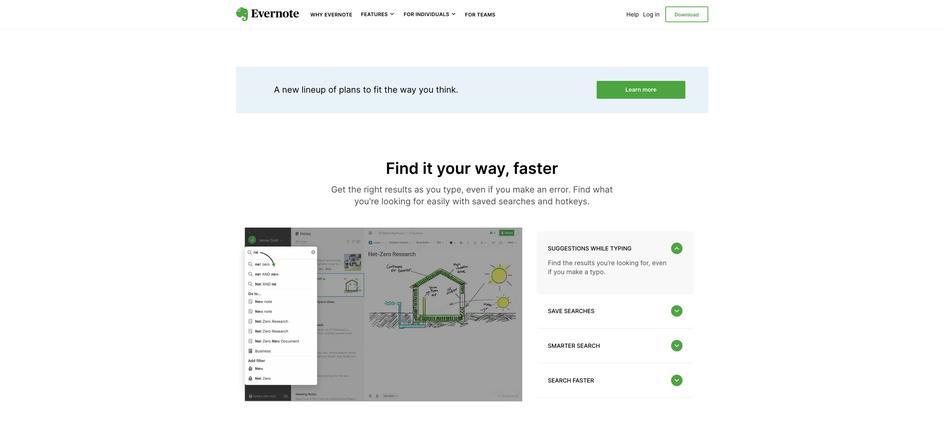 Task type: vqa. For each thing, say whether or not it's contained in the screenshot.
faster
yes



Task type: locate. For each thing, give the bounding box(es) containing it.
error.
[[550, 184, 571, 195]]

1 vertical spatial looking
[[617, 259, 639, 267]]

learn
[[626, 86, 641, 93]]

0 horizontal spatial looking
[[382, 196, 411, 207]]

0 horizontal spatial searches
[[499, 196, 536, 207]]

download link
[[666, 6, 709, 22]]

searches right save
[[564, 308, 595, 315]]

you down suggestions
[[554, 268, 565, 276]]

why evernote link
[[311, 11, 353, 18]]

the inside get the right results as you type, even if you make an error. find what you're looking for easily with saved searches and hotkeys.
[[348, 184, 362, 195]]

looking inside find the results you're looking for, even if you make a typo.
[[617, 259, 639, 267]]

1 horizontal spatial make
[[567, 268, 583, 276]]

type,
[[443, 184, 464, 195]]

features
[[361, 11, 388, 17]]

make
[[513, 184, 535, 195], [567, 268, 583, 276]]

the down suggestions
[[563, 259, 573, 267]]

and
[[538, 196, 553, 207]]

for for for individuals
[[404, 11, 414, 17]]

if up the saved
[[488, 184, 494, 195]]

you up the saved
[[496, 184, 511, 195]]

you right way
[[419, 85, 434, 95]]

find for it
[[386, 159, 419, 178]]

looking left for
[[382, 196, 411, 207]]

1 vertical spatial the
[[348, 184, 362, 195]]

for teams
[[465, 11, 496, 18]]

save searches
[[548, 308, 595, 315]]

0 vertical spatial if
[[488, 184, 494, 195]]

faster right search
[[573, 377, 594, 384]]

if
[[488, 184, 494, 195], [548, 268, 552, 276]]

with
[[453, 196, 470, 207]]

0 vertical spatial results
[[385, 184, 412, 195]]

find it your way, faster
[[386, 159, 558, 178]]

find for the
[[548, 259, 561, 267]]

for left individuals
[[404, 11, 414, 17]]

1 horizontal spatial looking
[[617, 259, 639, 267]]

make left a
[[567, 268, 583, 276]]

the for find
[[563, 259, 573, 267]]

even up the saved
[[466, 184, 486, 195]]

0 horizontal spatial find
[[386, 159, 419, 178]]

1 horizontal spatial even
[[652, 259, 667, 267]]

if down suggestions
[[548, 268, 552, 276]]

learn more link
[[597, 81, 686, 99]]

for inside for teams link
[[465, 11, 476, 18]]

1 vertical spatial if
[[548, 268, 552, 276]]

2 horizontal spatial the
[[563, 259, 573, 267]]

for left teams
[[465, 11, 476, 18]]

find
[[386, 159, 419, 178], [573, 184, 591, 195], [548, 259, 561, 267]]

1 vertical spatial results
[[575, 259, 595, 267]]

2 vertical spatial find
[[548, 259, 561, 267]]

2 vertical spatial the
[[563, 259, 573, 267]]

you
[[419, 85, 434, 95], [426, 184, 441, 195], [496, 184, 511, 195], [554, 268, 565, 276]]

0 horizontal spatial for
[[404, 11, 414, 17]]

for inside for individuals button
[[404, 11, 414, 17]]

why evernote
[[311, 11, 353, 18]]

make inside find the results you're looking for, even if you make a typo.
[[567, 268, 583, 276]]

while
[[591, 245, 609, 252]]

find up hotkeys.
[[573, 184, 591, 195]]

the
[[384, 85, 398, 95], [348, 184, 362, 195], [563, 259, 573, 267]]

of
[[329, 85, 337, 95]]

searches
[[499, 196, 536, 207], [564, 308, 595, 315]]

way,
[[475, 159, 510, 178]]

1 vertical spatial make
[[567, 268, 583, 276]]

0 horizontal spatial make
[[513, 184, 535, 195]]

for
[[413, 196, 425, 207]]

make left 'an' on the right of page
[[513, 184, 535, 195]]

0 horizontal spatial if
[[488, 184, 494, 195]]

plans
[[339, 85, 361, 95]]

faster up 'an' on the right of page
[[514, 159, 558, 178]]

0 vertical spatial looking
[[382, 196, 411, 207]]

0 horizontal spatial the
[[348, 184, 362, 195]]

find left it
[[386, 159, 419, 178]]

save
[[548, 308, 563, 315]]

1 vertical spatial faster
[[573, 377, 594, 384]]

 image
[[236, 228, 522, 402]]

for
[[404, 11, 414, 17], [465, 11, 476, 18]]

searches left and on the top of the page
[[499, 196, 536, 207]]

suggestions
[[548, 245, 589, 252]]

1 horizontal spatial if
[[548, 268, 552, 276]]

1 horizontal spatial results
[[575, 259, 595, 267]]

results
[[385, 184, 412, 195], [575, 259, 595, 267]]

the inside find the results you're looking for, even if you make a typo.
[[563, 259, 573, 267]]

the right the get
[[348, 184, 362, 195]]

faster
[[514, 159, 558, 178], [573, 377, 594, 384]]

2 horizontal spatial find
[[573, 184, 591, 195]]

find inside find the results you're looking for, even if you make a typo.
[[548, 259, 561, 267]]

results up a
[[575, 259, 595, 267]]

you're
[[355, 196, 379, 207]]

1 vertical spatial find
[[573, 184, 591, 195]]

looking down typing
[[617, 259, 639, 267]]

1 horizontal spatial for
[[465, 11, 476, 18]]

searches inside get the right results as you type, even if you make an error. find what you're looking for easily with saved searches and hotkeys.
[[499, 196, 536, 207]]

0 vertical spatial faster
[[514, 159, 558, 178]]

1 horizontal spatial the
[[384, 85, 398, 95]]

0 horizontal spatial results
[[385, 184, 412, 195]]

0 horizontal spatial even
[[466, 184, 486, 195]]

the right fit
[[384, 85, 398, 95]]

looking inside get the right results as you type, even if you make an error. find what you're looking for easily with saved searches and hotkeys.
[[382, 196, 411, 207]]

why
[[311, 11, 323, 18]]

0 vertical spatial even
[[466, 184, 486, 195]]

find down suggestions
[[548, 259, 561, 267]]

even right for,
[[652, 259, 667, 267]]

0 vertical spatial the
[[384, 85, 398, 95]]

help link
[[627, 11, 639, 18]]

1 vertical spatial even
[[652, 259, 667, 267]]

download
[[675, 11, 699, 17]]

1 horizontal spatial faster
[[573, 377, 594, 384]]

looking
[[382, 196, 411, 207], [617, 259, 639, 267]]

the for get
[[348, 184, 362, 195]]

as
[[415, 184, 424, 195]]

1 horizontal spatial find
[[548, 259, 561, 267]]

1 vertical spatial searches
[[564, 308, 595, 315]]

0 vertical spatial find
[[386, 159, 419, 178]]

0 vertical spatial make
[[513, 184, 535, 195]]

even
[[466, 184, 486, 195], [652, 259, 667, 267]]

results left as
[[385, 184, 412, 195]]

0 vertical spatial searches
[[499, 196, 536, 207]]

for teams link
[[465, 11, 496, 18]]



Task type: describe. For each thing, give the bounding box(es) containing it.
smarter
[[548, 342, 576, 349]]

easily
[[427, 196, 450, 207]]

a new lineup of plans to fit the way you think.
[[274, 85, 459, 95]]

advanced search feature showcase evernote image
[[522, 0, 709, 21]]

you up easily
[[426, 184, 441, 195]]

an
[[537, 184, 547, 195]]

search
[[577, 342, 600, 349]]

if inside get the right results as you type, even if you make an error. find what you're looking for easily with saved searches and hotkeys.
[[488, 184, 494, 195]]

results inside find the results you're looking for, even if you make a typo.
[[575, 259, 595, 267]]

log in link
[[644, 11, 660, 18]]

fit
[[374, 85, 382, 95]]

even inside get the right results as you type, even if you make an error. find what you're looking for easily with saved searches and hotkeys.
[[466, 184, 486, 195]]

get the right results as you type, even if you make an error. find what you're looking for easily with saved searches and hotkeys.
[[331, 184, 613, 207]]

lineup
[[302, 85, 326, 95]]

typo.
[[590, 268, 606, 276]]

suggestions while typing
[[548, 245, 632, 252]]

more
[[643, 86, 657, 93]]

smarter search
[[548, 342, 600, 349]]

find the results you're looking for, even if you make a typo.
[[548, 259, 667, 276]]

evernote
[[325, 11, 353, 18]]

for,
[[641, 259, 651, 267]]

saved
[[472, 196, 496, 207]]

hotkeys.
[[556, 196, 590, 207]]

individuals
[[416, 11, 450, 17]]

in
[[655, 11, 660, 18]]

if inside find the results you're looking for, even if you make a typo.
[[548, 268, 552, 276]]

a
[[585, 268, 589, 276]]

it
[[423, 159, 433, 178]]

evernote logo image
[[236, 7, 299, 21]]

you inside find the results you're looking for, even if you make a typo.
[[554, 268, 565, 276]]

for individuals button
[[404, 11, 457, 18]]

1 horizontal spatial searches
[[564, 308, 595, 315]]

help
[[627, 11, 639, 18]]

to
[[363, 85, 371, 95]]

way
[[400, 85, 417, 95]]

for for for teams
[[465, 11, 476, 18]]

make inside get the right results as you type, even if you make an error. find what you're looking for easily with saved searches and hotkeys.
[[513, 184, 535, 195]]

search faster
[[548, 377, 594, 384]]

results inside get the right results as you type, even if you make an error. find what you're looking for easily with saved searches and hotkeys.
[[385, 184, 412, 195]]

0 horizontal spatial faster
[[514, 159, 558, 178]]

search
[[548, 377, 572, 384]]

log in
[[644, 11, 660, 18]]

a
[[274, 85, 280, 95]]

you're
[[597, 259, 615, 267]]

find inside get the right results as you type, even if you make an error. find what you're looking for easily with saved searches and hotkeys.
[[573, 184, 591, 195]]

new
[[282, 85, 299, 95]]

teams
[[477, 11, 496, 18]]

for individuals
[[404, 11, 450, 17]]

right
[[364, 184, 383, 195]]

log
[[644, 11, 654, 18]]

typing
[[611, 245, 632, 252]]

features button
[[361, 11, 395, 18]]

your
[[437, 159, 471, 178]]

what
[[593, 184, 613, 195]]

get
[[331, 184, 346, 195]]

think.
[[436, 85, 459, 95]]

even inside find the results you're looking for, even if you make a typo.
[[652, 259, 667, 267]]

learn more
[[626, 86, 657, 93]]



